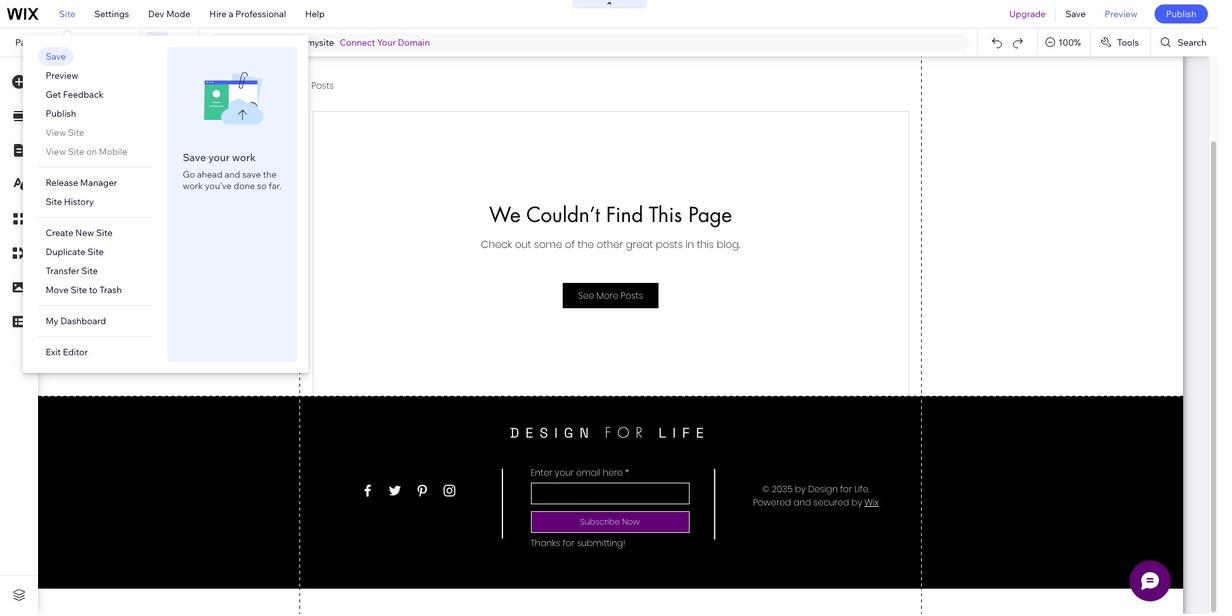 Task type: vqa. For each thing, say whether or not it's contained in the screenshot.
with
no



Task type: describe. For each thing, give the bounding box(es) containing it.
1 vertical spatial work
[[183, 180, 203, 192]]

publish button
[[1155, 4, 1209, 23]]

hire
[[210, 8, 227, 20]]

tools button
[[1091, 29, 1151, 57]]

exit
[[46, 347, 61, 358]]

create new site
[[46, 227, 113, 239]]

1 vertical spatial preview
[[46, 70, 78, 81]]

your
[[208, 151, 230, 164]]

tools
[[1118, 37, 1140, 48]]

dev
[[148, 8, 164, 20]]

and
[[225, 169, 240, 180]]

move
[[46, 284, 69, 296]]

history
[[64, 196, 94, 208]]

site right the new
[[96, 227, 113, 239]]

site history
[[46, 196, 94, 208]]

save inside save button
[[1066, 8, 1086, 20]]

release manager
[[46, 177, 117, 189]]

dev mode
[[148, 8, 191, 20]]

help
[[305, 8, 325, 20]]

get
[[46, 89, 61, 100]]

transfer site
[[46, 265, 98, 277]]

view for view site on mobile
[[46, 146, 66, 157]]

100%
[[1059, 37, 1082, 48]]

publish inside publish button
[[1167, 8, 1197, 20]]

a
[[229, 8, 234, 20]]

my
[[46, 316, 58, 327]]

manager
[[80, 177, 117, 189]]

to
[[89, 284, 98, 296]]

search
[[1179, 37, 1208, 48]]

connect
[[340, 37, 375, 48]]

exit editor
[[46, 347, 88, 358]]

mobile
[[99, 146, 127, 157]]

so
[[257, 180, 267, 192]]

create
[[46, 227, 73, 239]]

0 horizontal spatial save
[[46, 51, 66, 62]]

save button
[[1057, 0, 1096, 28]]

professional
[[236, 8, 286, 20]]

0 vertical spatial work
[[232, 151, 256, 164]]

site left to
[[71, 284, 87, 296]]



Task type: locate. For each thing, give the bounding box(es) containing it.
work
[[232, 151, 256, 164], [183, 180, 203, 192]]

view up 'view site on mobile'
[[46, 127, 66, 138]]

1 vertical spatial view
[[46, 146, 66, 157]]

view
[[46, 127, 66, 138], [46, 146, 66, 157]]

preview up tools button
[[1106, 8, 1138, 20]]

far.
[[269, 180, 282, 192]]

the
[[263, 169, 277, 180]]

100% button
[[1039, 29, 1091, 57]]

save up the 100%
[[1066, 8, 1086, 20]]

site up blog
[[59, 8, 75, 20]]

1 horizontal spatial publish
[[1167, 8, 1197, 20]]

0 horizontal spatial preview
[[46, 70, 78, 81]]

work left you've
[[183, 180, 203, 192]]

publish up search button
[[1167, 8, 1197, 20]]

mode
[[166, 8, 191, 20]]

1 horizontal spatial work
[[232, 151, 256, 164]]

save down blog
[[46, 51, 66, 62]]

2 vertical spatial save
[[183, 151, 206, 164]]

work up save
[[232, 151, 256, 164]]

site
[[59, 8, 75, 20], [68, 127, 84, 138], [68, 146, 84, 157], [46, 196, 62, 208], [96, 227, 113, 239], [87, 246, 104, 258], [81, 265, 98, 277], [71, 284, 87, 296]]

1 vertical spatial save
[[46, 51, 66, 62]]

https://www.wix.com/mysite connect your domain
[[218, 37, 430, 48]]

1 vertical spatial publish
[[46, 108, 76, 119]]

0 vertical spatial preview
[[1106, 8, 1138, 20]]

editor
[[63, 347, 88, 358]]

preview inside button
[[1106, 8, 1138, 20]]

duplicate
[[46, 246, 85, 258]]

0 vertical spatial publish
[[1167, 8, 1197, 20]]

on
[[86, 146, 97, 157]]

you've
[[205, 180, 232, 192]]

site down release
[[46, 196, 62, 208]]

hire a professional
[[210, 8, 286, 20]]

publish up the view site
[[46, 108, 76, 119]]

0 horizontal spatial publish
[[46, 108, 76, 119]]

view site
[[46, 127, 84, 138]]

feedback
[[63, 89, 104, 100]]

save
[[242, 169, 261, 180]]

duplicate site
[[46, 246, 104, 258]]

preview
[[1106, 8, 1138, 20], [46, 70, 78, 81]]

blog
[[48, 37, 73, 48]]

0 vertical spatial save
[[1066, 8, 1086, 20]]

site left on
[[68, 146, 84, 157]]

preview button
[[1096, 0, 1148, 28]]

get feedback
[[46, 89, 104, 100]]

1 horizontal spatial save
[[183, 151, 206, 164]]

trash
[[99, 284, 122, 296]]

site down the new
[[87, 246, 104, 258]]

move site to trash
[[46, 284, 122, 296]]

domain
[[398, 37, 430, 48]]

save
[[1066, 8, 1086, 20], [46, 51, 66, 62], [183, 151, 206, 164]]

view for view site
[[46, 127, 66, 138]]

settings
[[94, 8, 129, 20]]

ahead
[[197, 169, 223, 180]]

1 view from the top
[[46, 127, 66, 138]]

go
[[183, 169, 195, 180]]

save inside save your work go ahead and save the work you've done so far.
[[183, 151, 206, 164]]

2 view from the top
[[46, 146, 66, 157]]

site up to
[[81, 265, 98, 277]]

0 horizontal spatial work
[[183, 180, 203, 192]]

0 vertical spatial view
[[46, 127, 66, 138]]

view down the view site
[[46, 146, 66, 157]]

1 horizontal spatial preview
[[1106, 8, 1138, 20]]

search button
[[1152, 29, 1219, 57]]

2 horizontal spatial save
[[1066, 8, 1086, 20]]

new
[[75, 227, 94, 239]]

release
[[46, 177, 78, 189]]

your
[[377, 37, 396, 48]]

done
[[234, 180, 255, 192]]

preview up the get
[[46, 70, 78, 81]]

dashboard
[[60, 316, 106, 327]]

transfer
[[46, 265, 79, 277]]

publish
[[1167, 8, 1197, 20], [46, 108, 76, 119]]

https://www.wix.com/mysite
[[218, 37, 334, 48]]

view site on mobile
[[46, 146, 127, 157]]

my dashboard
[[46, 316, 106, 327]]

save your work go ahead and save the work you've done so far.
[[183, 151, 282, 192]]

upgrade
[[1010, 8, 1047, 20]]

save up go
[[183, 151, 206, 164]]

site up 'view site on mobile'
[[68, 127, 84, 138]]



